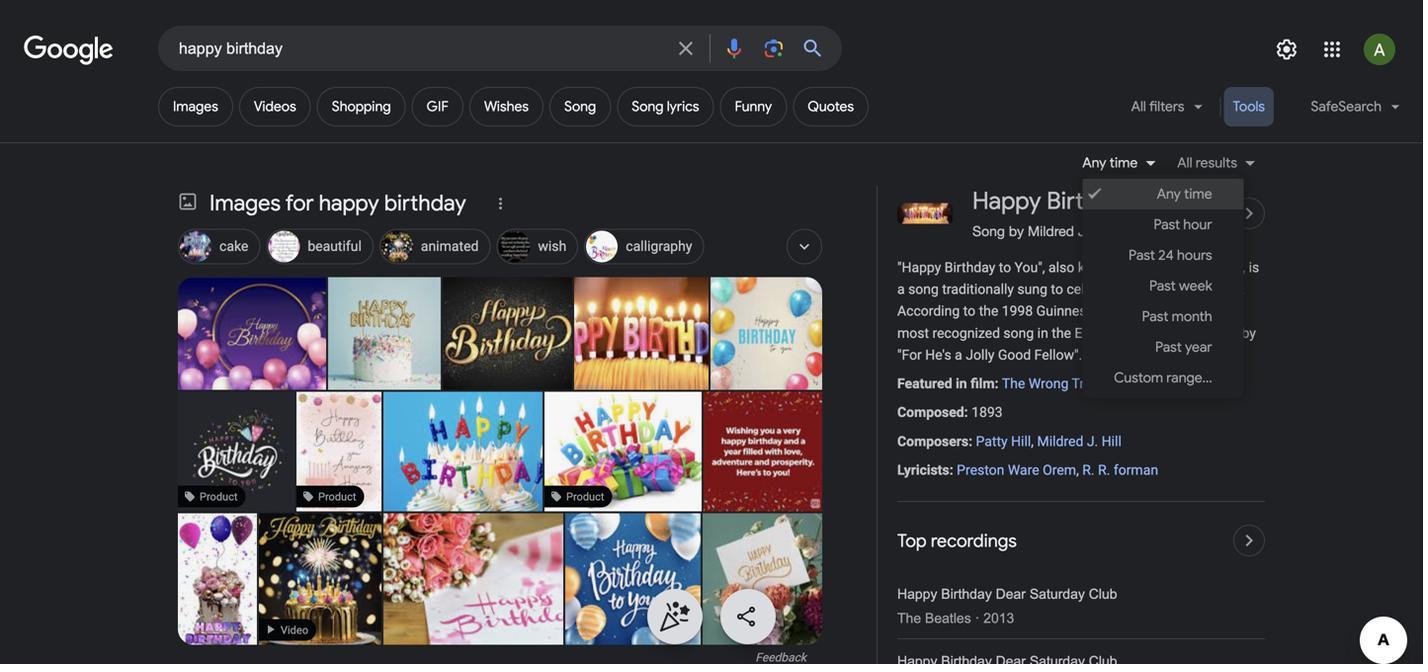 Task type: vqa. For each thing, say whether or not it's contained in the screenshot.
2nd R. from the right
yes



Task type: describe. For each thing, give the bounding box(es) containing it.
20+ free happy birthday gifs & celebration stickers - pixabay image
[[178, 514, 257, 649]]

year
[[1186, 339, 1213, 356]]

0 horizontal spatial in
[[956, 376, 968, 392]]

product for happy birthday you amazing human | birthday cards & quotes 🎂🎁🎉 | send  real postcards online image
[[318, 491, 356, 503]]

and
[[1117, 223, 1140, 239]]

happy birthday to you link
[[973, 186, 1227, 218]]

song link
[[550, 87, 611, 127]]

any time inside 'radio item'
[[1158, 185, 1213, 203]]

images for happy birthday heading
[[210, 189, 466, 217]]

gif link
[[412, 87, 464, 127]]

trousers
[[1072, 376, 1127, 392]]

top recordings
[[898, 530, 1017, 553]]

free and customizable birthday templates image
[[711, 277, 824, 390]]

jolly
[[966, 347, 995, 363]]

beatles
[[926, 611, 972, 626]]

composed : 1893
[[898, 405, 1003, 421]]

past for past year
[[1156, 339, 1182, 356]]

hill up ware
[[1012, 433, 1032, 450]]

ware
[[1008, 462, 1040, 479]]

hours
[[1178, 247, 1213, 265]]

month
[[1172, 308, 1213, 326]]

past week link
[[1083, 271, 1245, 302]]

any time button
[[1083, 152, 1166, 174]]

24
[[1159, 247, 1175, 265]]

hill up hours
[[1180, 223, 1199, 239]]

1 r. from the left
[[1083, 462, 1095, 479]]

filters
[[1150, 98, 1185, 116]]

time inside popup button
[[1110, 154, 1138, 172]]

wrong
[[1029, 376, 1069, 392]]

person's
[[1139, 281, 1189, 298]]

quotes
[[808, 98, 854, 116]]

saturday
[[1030, 587, 1086, 602]]

happy birthday to you heading
[[973, 186, 1208, 218]]

beautiful
[[308, 238, 362, 255]]

3 product button from the left
[[529, 392, 721, 512]]

1998
[[1002, 303, 1034, 320]]

1893
[[972, 405, 1003, 421]]

by inside "happy birthday to you", also known as "happy birthday", is a song traditionally sung to celebrate a person's birthday. according to the 1998 guinness world records, it is the most recognized song in the english language, followed by "for he's a jolly good fellow".
[[1242, 325, 1257, 341]]

past hour link
[[1083, 210, 1245, 240]]

past month
[[1143, 308, 1213, 326]]

past hour
[[1154, 216, 1213, 234]]

recordings
[[931, 530, 1017, 553]]

0 horizontal spatial patty
[[976, 433, 1008, 450]]

followed
[[1186, 325, 1239, 341]]

it
[[1194, 303, 1201, 320]]

top
[[898, 530, 927, 553]]

past for past month
[[1143, 308, 1169, 326]]

song lyrics
[[632, 98, 700, 116]]

good
[[999, 347, 1032, 363]]

list containing happy birthday dear saturday club
[[898, 573, 1266, 665]]

week
[[1180, 277, 1213, 295]]

time inside 'radio item'
[[1185, 185, 1213, 203]]

hill up "r. r.  forman" link
[[1102, 433, 1122, 450]]

happy birthday to you - wikipedia image
[[491, 277, 796, 390]]

any inside popup button
[[1083, 154, 1107, 172]]

birthday for you",
[[945, 260, 996, 276]]

featured in film : the wrong trousers
[[898, 376, 1127, 392]]

past month link
[[1083, 302, 1245, 332]]

1 vertical spatial is
[[1205, 303, 1215, 320]]

calligraphy button
[[585, 226, 705, 269]]

belated happy birthday wishes | petal talk image
[[384, 514, 617, 645]]

wishes link
[[470, 87, 544, 127]]

dear
[[996, 587, 1026, 602]]

birthday
[[384, 189, 466, 217]]

2 "happy from the left
[[1141, 260, 1184, 276]]

lyricists
[[898, 462, 950, 479]]

past for past 24 hours
[[1129, 247, 1156, 265]]

birthday.
[[1193, 281, 1246, 298]]

preston
[[957, 462, 1005, 479]]

images for images for happy birthday
[[210, 189, 281, 217]]

2 r. from the left
[[1099, 462, 1111, 479]]

patty hill link
[[976, 433, 1032, 450]]

recognized
[[933, 325, 1001, 341]]

add funny element
[[735, 98, 773, 116]]

birthday for saturday
[[942, 587, 993, 602]]

video
[[281, 624, 308, 637]]

0 vertical spatial mildred
[[1028, 223, 1075, 239]]

video button
[[259, 510, 382, 658]]

tools
[[1234, 98, 1266, 116]]

to left you",
[[999, 260, 1012, 276]]

tools button
[[1225, 87, 1275, 127]]

1 horizontal spatial the
[[1003, 376, 1026, 392]]

happy for happy birthday to you
[[973, 186, 1042, 217]]

: for patty
[[969, 433, 973, 450]]

song for add song 'element'
[[565, 98, 597, 116]]

top recordings link
[[898, 525, 1266, 557]]

you",
[[1015, 260, 1046, 276]]

to up recognized
[[964, 303, 976, 320]]

any time inside popup button
[[1083, 154, 1138, 172]]

1 horizontal spatial ,
[[1077, 462, 1080, 479]]

english
[[1075, 325, 1120, 341]]

Search search field
[[179, 38, 663, 62]]

videos
[[254, 98, 296, 116]]

forman
[[1114, 462, 1159, 479]]

shopping
[[332, 98, 391, 116]]

wish
[[538, 238, 567, 255]]

1 vertical spatial j.
[[1088, 433, 1099, 450]]

quotes link
[[793, 87, 869, 127]]

menu containing any time
[[1083, 174, 1245, 399]]

custom
[[1115, 369, 1164, 387]]

images for happy birthday link
[[178, 189, 478, 220]]

add song element
[[565, 98, 597, 116]]

hill left and
[[1094, 223, 1113, 239]]

add song lyrics element
[[632, 98, 700, 116]]

for
[[285, 189, 314, 217]]

https://megaport.hu/media/37581... - happy birthday animations image
[[259, 510, 382, 658]]

shopping link
[[317, 87, 406, 127]]

: for preston
[[950, 462, 954, 479]]

images for images
[[173, 98, 218, 116]]

search by image image
[[762, 37, 786, 60]]

traditionally
[[943, 281, 1015, 298]]

happy birthday! gift card! image
[[529, 392, 721, 512]]

1 horizontal spatial the
[[1052, 325, 1072, 341]]

sung
[[1018, 281, 1048, 298]]

past 24 hours link
[[1083, 240, 1245, 271]]

add quotes element
[[808, 98, 854, 116]]

all results button
[[1166, 152, 1266, 174]]

known
[[1079, 260, 1119, 276]]

: for 1893
[[965, 405, 969, 421]]

2 horizontal spatial a
[[1128, 281, 1135, 298]]



Task type: locate. For each thing, give the bounding box(es) containing it.
past
[[1154, 216, 1181, 234], [1129, 247, 1156, 265], [1150, 277, 1176, 295], [1143, 308, 1169, 326], [1156, 339, 1182, 356]]

3 product from the left
[[567, 491, 605, 503]]

to left you
[[1142, 186, 1165, 217]]

lyricists : preston ware orem , r. r.  forman
[[898, 462, 1159, 479]]

mildred up also
[[1028, 223, 1075, 239]]

mildred j. hill link
[[1038, 433, 1122, 450]]

1 vertical spatial the
[[898, 611, 922, 626]]

song
[[909, 281, 939, 298], [1004, 325, 1035, 341]]

past year
[[1156, 339, 1213, 356]]

0 vertical spatial in
[[1038, 325, 1049, 341]]

happy birthday dear saturday club the beatles · 2013
[[898, 587, 1118, 626]]

time up hour
[[1185, 185, 1213, 203]]

wish button
[[497, 226, 579, 269]]

custom range... menu item
[[1115, 369, 1213, 387]]

1 vertical spatial all
[[1178, 154, 1193, 172]]

1 vertical spatial by
[[1242, 325, 1257, 341]]

0 vertical spatial is
[[1250, 260, 1260, 276]]

cake
[[220, 238, 249, 255]]

custom range...
[[1115, 369, 1213, 387]]

search by voice image
[[723, 37, 747, 60]]

r. right orem
[[1083, 462, 1095, 479]]

"happy up person's
[[1141, 260, 1184, 276]]

a up according
[[898, 281, 905, 298]]

language,
[[1123, 325, 1183, 341]]

safesearch button
[[1300, 87, 1413, 134]]

song lyrics link
[[617, 87, 714, 127]]

any time radio item
[[1083, 179, 1245, 210]]

hour
[[1184, 216, 1213, 234]]

1 vertical spatial ,
[[1077, 462, 1080, 479]]

·
[[976, 611, 980, 626]]

2 horizontal spatial product
[[567, 491, 605, 503]]

None search field
[[0, 25, 842, 71]]

is right birthday",
[[1250, 260, 1260, 276]]

0 horizontal spatial song
[[909, 281, 939, 298]]

j. up "r. r.  forman" link
[[1088, 433, 1099, 450]]

to down also
[[1052, 281, 1064, 298]]

he's
[[926, 347, 952, 363]]

past left 'year' at bottom
[[1156, 339, 1182, 356]]

past down person's
[[1143, 308, 1169, 326]]

1 horizontal spatial song
[[1004, 325, 1035, 341]]

images link
[[158, 87, 233, 127]]

the up fellow".
[[1052, 325, 1072, 341]]

1 vertical spatial any time
[[1158, 185, 1213, 203]]

0 horizontal spatial all
[[1132, 98, 1147, 116]]

cake button
[[178, 226, 260, 269]]

all for all filters
[[1132, 98, 1147, 116]]

1 vertical spatial song
[[1004, 325, 1035, 341]]

0 horizontal spatial the
[[898, 611, 922, 626]]

patty up past 24 hours link
[[1144, 223, 1176, 239]]

past up '24'
[[1154, 216, 1181, 234]]

0 horizontal spatial "happy
[[898, 260, 942, 276]]

song right wishes link
[[565, 98, 597, 116]]

"for
[[898, 347, 922, 363]]

past for past hour
[[1154, 216, 1181, 234]]

r. left forman
[[1099, 462, 1111, 479]]

past left '24'
[[1129, 247, 1156, 265]]

birthday",
[[1188, 260, 1246, 276]]

1 horizontal spatial any time
[[1158, 185, 1213, 203]]

preston ware orem link
[[957, 462, 1077, 479]]

: up preston
[[969, 433, 973, 450]]

1 horizontal spatial song
[[632, 98, 664, 116]]

0 vertical spatial images
[[173, 98, 218, 116]]

1 product button from the left
[[177, 392, 297, 512]]

happy
[[319, 189, 379, 217]]

google image
[[24, 36, 115, 65]]

the down good
[[1003, 376, 1026, 392]]

0 horizontal spatial song
[[565, 98, 597, 116]]

you
[[1169, 186, 1208, 217]]

the down birthday.
[[1219, 303, 1238, 320]]

0 vertical spatial by
[[1009, 223, 1025, 239]]

product for happy birthday to you: december 2019 - christmas birthday gift (001) image
[[200, 491, 238, 503]]

, down mildred j. hill link
[[1077, 462, 1080, 479]]

"happy
[[898, 260, 942, 276], [1141, 260, 1184, 276]]

images up the cake
[[210, 189, 281, 217]]

1 vertical spatial birthday
[[945, 260, 996, 276]]

1 horizontal spatial happy
[[973, 186, 1042, 217]]

0 vertical spatial all
[[1132, 98, 1147, 116]]

birthday up traditionally
[[945, 260, 996, 276]]

0 horizontal spatial any
[[1083, 154, 1107, 172]]

song for song lyrics
[[632, 98, 664, 116]]

add gif element
[[427, 98, 449, 116]]

happy birthday images - free download on freepik image
[[178, 277, 347, 390], [424, 277, 593, 390], [566, 514, 701, 649]]

1 vertical spatial happy
[[898, 587, 938, 602]]

r.
[[1083, 462, 1095, 479], [1099, 462, 1111, 479]]

1 vertical spatial time
[[1185, 185, 1213, 203]]

according
[[898, 303, 960, 320]]

0 vertical spatial ,
[[1032, 433, 1034, 450]]

in left film
[[956, 376, 968, 392]]

1 horizontal spatial in
[[1038, 325, 1049, 341]]

any up happy birthday to you
[[1083, 154, 1107, 172]]

results
[[1196, 154, 1238, 172]]

happy up beatles
[[898, 587, 938, 602]]

happy inside heading
[[973, 186, 1042, 217]]

:
[[995, 376, 999, 392], [965, 405, 969, 421], [969, 433, 973, 450], [950, 462, 954, 479]]

birthday inside "happy birthday to you", also known as "happy birthday", is a song traditionally sung to celebrate a person's birthday. according to the 1998 guinness world records, it is the most recognized song in the english language, followed by "for he's a jolly good fellow".
[[945, 260, 996, 276]]

happy birthday to you: december 2019 - christmas birthday gift (001) image
[[177, 392, 297, 512]]

birthday up song by mildred j. hill and patty hill
[[1047, 186, 1137, 217]]

past year link
[[1083, 332, 1245, 363]]

any
[[1083, 154, 1107, 172], [1158, 185, 1182, 203]]

product for happy birthday! gift card! image
[[567, 491, 605, 503]]

add shopping element
[[332, 98, 391, 116]]

, up lyricists : preston ware orem , r. r.  forman
[[1032, 433, 1034, 450]]

world
[[1098, 303, 1134, 320]]

patty down 1893
[[976, 433, 1008, 450]]

happy birthday you amazing human | birthday cards & quotes 🎂🎁🎉 | send  real postcards online image
[[297, 392, 382, 512]]

safesearch
[[1312, 98, 1382, 116]]

2 horizontal spatial song
[[973, 223, 1006, 239]]

1 horizontal spatial r.
[[1099, 462, 1111, 479]]

images left 'videos'
[[173, 98, 218, 116]]

product button
[[177, 392, 297, 512], [297, 392, 382, 512], [529, 392, 721, 512]]

2 horizontal spatial the
[[1219, 303, 1238, 320]]

past 24 hours
[[1129, 247, 1213, 265]]

happy up you",
[[973, 186, 1042, 217]]

1 horizontal spatial any
[[1158, 185, 1182, 203]]

birthday up ·
[[942, 587, 993, 602]]

100 best birthday instagram captions - cute birthday ... image
[[703, 472, 823, 652]]

0 vertical spatial happy
[[973, 186, 1042, 217]]

0 vertical spatial any
[[1083, 154, 1107, 172]]

song up traditionally
[[973, 223, 1006, 239]]

1 vertical spatial patty
[[976, 433, 1008, 450]]

all left filters on the top
[[1132, 98, 1147, 116]]

past for past week
[[1150, 277, 1176, 295]]

the down traditionally
[[980, 303, 999, 320]]

list
[[898, 573, 1266, 665]]

in inside "happy birthday to you", also known as "happy birthday", is a song traditionally sung to celebrate a person's birthday. according to the 1998 guinness world records, it is the most recognized song in the english language, followed by "for he's a jolly good fellow".
[[1038, 325, 1049, 341]]

happy inside happy birthday dear saturday club the beatles · 2013
[[898, 587, 938, 602]]

a right the "he's"
[[955, 347, 963, 363]]

to inside heading
[[1142, 186, 1165, 217]]

a down as
[[1128, 281, 1135, 298]]

"happy up according
[[898, 260, 942, 276]]

funny link
[[720, 87, 787, 127]]

j. down happy birthday to you heading
[[1079, 223, 1090, 239]]

1 vertical spatial any
[[1158, 185, 1182, 203]]

by right the followed
[[1242, 325, 1257, 341]]

birthday for you
[[1047, 186, 1137, 217]]

the inside happy birthday dear saturday club the beatles · 2013
[[898, 611, 922, 626]]

0 horizontal spatial happy
[[898, 587, 938, 602]]

all filters
[[1132, 98, 1185, 116]]

club
[[1089, 587, 1118, 602]]

guinness
[[1037, 303, 1094, 320]]

1 vertical spatial in
[[956, 376, 968, 392]]

1 horizontal spatial product
[[318, 491, 356, 503]]

r. r.  forman link
[[1083, 462, 1159, 479]]

product
[[200, 491, 238, 503], [318, 491, 356, 503], [567, 491, 605, 503]]

birthday inside happy birthday dear saturday club the beatles · 2013
[[942, 587, 993, 602]]

0 horizontal spatial product
[[200, 491, 238, 503]]

all filters button
[[1120, 87, 1218, 134]]

happy for happy birthday dear saturday club the beatles · 2013
[[898, 587, 938, 602]]

: left 1893
[[965, 405, 969, 421]]

composers
[[898, 433, 969, 450]]

beautiful button
[[266, 226, 374, 269]]

: left preston
[[950, 462, 954, 479]]

0 horizontal spatial a
[[898, 281, 905, 298]]

song by mildred j. hill and patty hill
[[973, 223, 1199, 239]]

is right 'it'
[[1205, 303, 1215, 320]]

song for song by mildred j. hill and patty hill
[[973, 223, 1006, 239]]

any inside 'radio item'
[[1158, 185, 1182, 203]]

animated
[[421, 238, 479, 255]]

0 horizontal spatial by
[[1009, 223, 1025, 239]]

most
[[898, 325, 930, 341]]

videos link
[[239, 87, 311, 127]]

0 vertical spatial time
[[1110, 154, 1138, 172]]

1 horizontal spatial all
[[1178, 154, 1193, 172]]

all
[[1132, 98, 1147, 116], [1178, 154, 1193, 172]]

composed
[[898, 405, 965, 421]]

animated button
[[380, 226, 491, 269]]

0 vertical spatial birthday
[[1047, 186, 1137, 217]]

any up past hour link
[[1158, 185, 1182, 203]]

0 vertical spatial any time
[[1083, 154, 1138, 172]]

mildred up orem
[[1038, 433, 1084, 450]]

0 horizontal spatial is
[[1205, 303, 1215, 320]]

0 vertical spatial the
[[1003, 376, 1026, 392]]

song up according
[[909, 281, 939, 298]]

all left results
[[1178, 154, 1193, 172]]

2013
[[984, 611, 1015, 626]]

birthday inside heading
[[1047, 186, 1137, 217]]

what to write in a birthday card - unique happy birthday wishes image
[[328, 277, 441, 390]]

song down 1998 at the top right of the page
[[1004, 325, 1035, 341]]

1 vertical spatial images
[[210, 189, 281, 217]]

1 horizontal spatial patty
[[1144, 223, 1176, 239]]

0 horizontal spatial time
[[1110, 154, 1138, 172]]

the wrong trousers link
[[1003, 376, 1127, 392]]

1 horizontal spatial "happy
[[1141, 260, 1184, 276]]

1 vertical spatial mildred
[[1038, 433, 1084, 450]]

1 horizontal spatial is
[[1250, 260, 1260, 276]]

gif
[[427, 98, 449, 116]]

song left lyrics
[[632, 98, 664, 116]]

any time up the "past hour"
[[1158, 185, 1213, 203]]

1 horizontal spatial time
[[1185, 185, 1213, 203]]

happy birthday to you
[[973, 186, 1208, 217]]

0 horizontal spatial any time
[[1083, 154, 1138, 172]]

1 horizontal spatial a
[[955, 347, 963, 363]]

past week
[[1150, 277, 1213, 295]]

1 "happy from the left
[[898, 260, 942, 276]]

fellow".
[[1035, 347, 1083, 363]]

a
[[898, 281, 905, 298], [1128, 281, 1135, 298], [955, 347, 963, 363]]

1 horizontal spatial by
[[1242, 325, 1257, 341]]

j.
[[1079, 223, 1090, 239], [1088, 433, 1099, 450]]

0 vertical spatial j.
[[1079, 223, 1090, 239]]

time
[[1110, 154, 1138, 172], [1185, 185, 1213, 203]]

lyrics
[[667, 98, 700, 116]]

images for happy birthday
[[210, 189, 466, 217]]

birthday
[[1047, 186, 1137, 217], [945, 260, 996, 276], [942, 587, 993, 602]]

by up you",
[[1009, 223, 1025, 239]]

also
[[1049, 260, 1075, 276]]

: up 1893
[[995, 376, 999, 392]]

add wishes element
[[484, 98, 529, 116]]

0 horizontal spatial the
[[980, 303, 999, 320]]

0 horizontal spatial ,
[[1032, 433, 1034, 450]]

patty
[[1144, 223, 1176, 239], [976, 433, 1008, 450]]

range...
[[1167, 369, 1213, 387]]

hill
[[1094, 223, 1113, 239], [1180, 223, 1199, 239], [1012, 433, 1032, 450], [1102, 433, 1122, 450]]

any time up "happy birthday to you" link
[[1083, 154, 1138, 172]]

0 vertical spatial song
[[909, 281, 939, 298]]

"happy birthday to you", also known as "happy birthday", is a song traditionally sung to celebrate a person's birthday. according to the 1998 guinness world records, it is the most recognized song in the english language, followed by "for he's a jolly good fellow".
[[898, 260, 1260, 363]]

130 special happy birthday wishes & messages image
[[704, 392, 824, 512]]

2 vertical spatial birthday
[[942, 587, 993, 602]]

2 product button from the left
[[297, 392, 382, 512]]

past up records,
[[1150, 277, 1176, 295]]

2 product from the left
[[318, 491, 356, 503]]

0 vertical spatial patty
[[1144, 223, 1176, 239]]

menu
[[1083, 174, 1245, 399]]

in up fellow".
[[1038, 325, 1049, 341]]

1 product from the left
[[200, 491, 238, 503]]

history of the happy birthday song | pump it up image
[[384, 392, 564, 512]]

0 horizontal spatial r.
[[1083, 462, 1095, 479]]

the left beatles
[[898, 611, 922, 626]]

all for all results
[[1178, 154, 1193, 172]]

funny
[[735, 98, 773, 116]]

as
[[1123, 260, 1137, 276]]

time up "happy birthday to you" link
[[1110, 154, 1138, 172]]

in
[[1038, 325, 1049, 341], [956, 376, 968, 392]]

records,
[[1137, 303, 1190, 320]]



